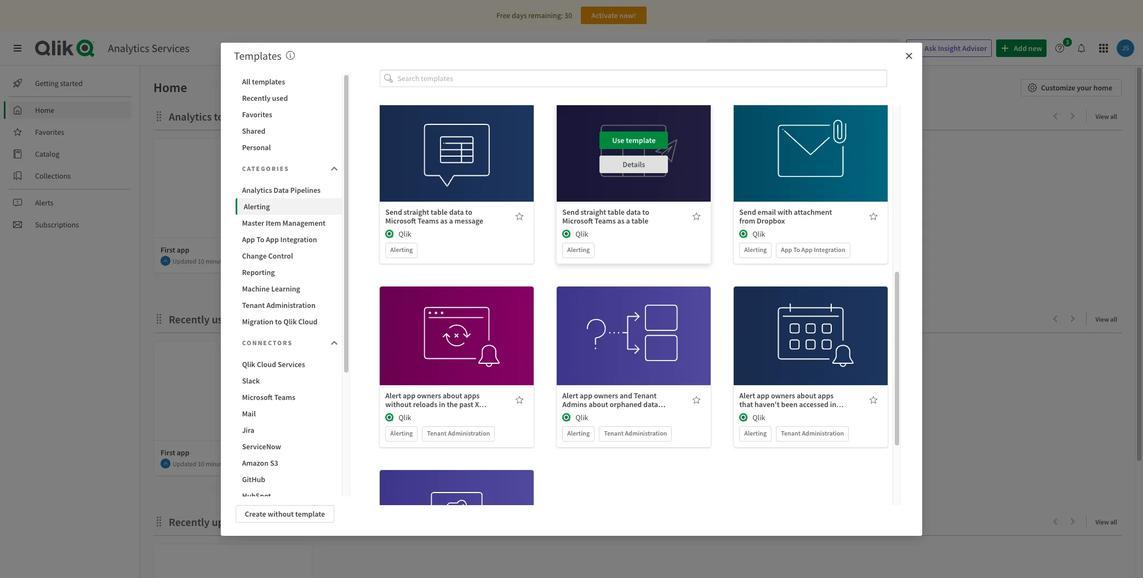 Task type: describe. For each thing, give the bounding box(es) containing it.
jacob simon element for recently used
[[161, 459, 171, 469]]

recently used inside home main content
[[169, 313, 234, 326]]

connections
[[563, 409, 603, 418]]

slack button
[[236, 373, 342, 389]]

analytics services
[[108, 41, 190, 55]]

shared
[[242, 126, 266, 136]]

send straight table data to microsoft teams as a table
[[563, 207, 650, 226]]

teams for message
[[418, 216, 439, 226]]

recently for the recently updated link
[[169, 515, 210, 529]]

and
[[620, 391, 633, 401]]

to inside app to app integration button
[[257, 234, 264, 244]]

all templates
[[242, 76, 285, 86]]

templates
[[234, 49, 282, 62]]

home
[[1094, 83, 1113, 93]]

getting started link
[[9, 75, 132, 92]]

change control button
[[236, 248, 342, 264]]

app to app integration button
[[236, 231, 342, 248]]

ask insight advisor button
[[907, 39, 992, 57]]

personal button
[[236, 139, 342, 155]]

ask insight advisor
[[925, 43, 988, 53]]

qlik for send straight table data to microsoft teams as a message
[[399, 229, 412, 239]]

tenant for alert app owners and tenant admins about orphaned data connections
[[604, 429, 624, 438]]

ago for used
[[229, 460, 240, 468]]

services inside the qlik cloud services button
[[278, 359, 305, 369]]

attachment
[[794, 207, 833, 217]]

personal
[[242, 142, 271, 152]]

servicenow
[[242, 442, 281, 452]]

haven't
[[755, 400, 780, 410]]

alert for without
[[386, 391, 401, 401]]

use template button for alert app owners about apps without reloads in the past x days.
[[423, 315, 491, 333]]

data for message
[[449, 207, 464, 217]]

jira
[[242, 425, 255, 435]]

alert app owners about apps without reloads in the past x days.
[[386, 391, 480, 418]]

1 horizontal spatial to
[[794, 246, 801, 254]]

microsoft teams
[[242, 392, 296, 402]]

ago for to
[[229, 257, 240, 265]]

minutes for to
[[206, 257, 228, 265]]

tenant for alert app owners about apps without reloads in the past x days.
[[427, 429, 447, 438]]

alerting down send straight table data to microsoft teams as a table
[[568, 246, 590, 254]]

close image
[[905, 51, 914, 60]]

categories
[[242, 164, 289, 172]]

mail button
[[236, 405, 342, 422]]

details button for send email with attachment from dropbox
[[777, 156, 846, 173]]

move collection image for recently
[[154, 313, 164, 324]]

administration for alert app owners and tenant admins about orphaned data connections
[[625, 429, 667, 438]]

use template for alert app owners about apps without reloads in the past x days.
[[435, 319, 479, 329]]

tenant administration for alert app owners about apps without reloads in the past x days.
[[427, 429, 490, 438]]

updated for recently used
[[173, 460, 197, 468]]

getting
[[35, 78, 59, 88]]

use template for alert app owners about apps that haven't been accessed in the last 28 days.
[[790, 319, 833, 329]]

details button for alert app owners about apps without reloads in the past x days.
[[423, 339, 491, 357]]

table for table
[[608, 207, 625, 217]]

amazon s3 button
[[236, 455, 342, 471]]

qlik image for alert app owners about apps that haven't been accessed in the last 28 days.
[[740, 413, 749, 422]]

apps for past
[[464, 391, 480, 401]]

details for send email with attachment from dropbox
[[800, 160, 823, 169]]

in inside the alert app owners about apps without reloads in the past x days.
[[439, 400, 446, 410]]

item
[[266, 218, 281, 228]]

view for recently used
[[1096, 315, 1110, 323]]

10 for analytics
[[198, 257, 204, 265]]

send for send straight table data to microsoft teams as a table
[[563, 207, 579, 217]]

tenant administration for alert app owners and tenant admins about orphaned data connections
[[604, 429, 667, 438]]

details for alert app owners and tenant admins about orphaned data connections
[[623, 343, 646, 353]]

alert app owners and tenant admins about orphaned data connections
[[563, 391, 658, 418]]

admins
[[563, 400, 587, 410]]

used inside button
[[272, 93, 288, 103]]

owners for reloads
[[417, 391, 441, 401]]

machine learning
[[242, 284, 300, 294]]

tenant inside button
[[242, 300, 265, 310]]

create
[[245, 509, 266, 519]]

use template button for send email with attachment from dropbox
[[777, 132, 846, 149]]

to inside home main content
[[214, 110, 224, 123]]

customize your home button
[[1021, 79, 1122, 96]]

days. inside alert app owners about apps that haven't been accessed in the last 28 days.
[[775, 409, 793, 418]]

started
[[60, 78, 83, 88]]

qlik inside button
[[284, 317, 297, 326]]

owners for haven't
[[771, 391, 796, 401]]

subscriptions link
[[9, 216, 132, 234]]

add to favorites image for send straight table data to microsoft teams as a table
[[693, 212, 701, 221]]

app down master
[[242, 234, 255, 244]]

reloads
[[413, 400, 438, 410]]

use template button for alert app owners about apps that haven't been accessed in the last 28 days.
[[777, 315, 846, 333]]

personal element for to
[[224, 229, 242, 247]]

recently updated link
[[169, 515, 256, 529]]

collections link
[[9, 167, 132, 185]]

qlik for send straight table data to microsoft teams as a table
[[576, 229, 589, 239]]

administration for alert app owners about apps that haven't been accessed in the last 28 days.
[[802, 429, 844, 438]]

insight
[[938, 43, 961, 53]]

learning
[[271, 284, 300, 294]]

1 vertical spatial integration
[[814, 246, 846, 254]]

use for alert app owners about apps that haven't been accessed in the last 28 days.
[[790, 319, 802, 329]]

app down the attachment
[[802, 246, 813, 254]]

master
[[242, 218, 264, 228]]

catalog
[[35, 149, 60, 159]]

30
[[565, 10, 572, 20]]

analytics for analytics to explore
[[169, 110, 212, 123]]

tenant inside alert app owners and tenant admins about orphaned data connections
[[634, 391, 657, 401]]

recently inside button
[[242, 93, 271, 103]]

alerting down from
[[745, 246, 767, 254]]

send email with attachment from dropbox
[[740, 207, 833, 226]]

alerting button
[[236, 198, 342, 215]]

activate
[[592, 10, 618, 20]]

been
[[782, 400, 798, 410]]

view all link for recently updated
[[1096, 515, 1122, 529]]

add to favorites image for alert app owners about apps that haven't been accessed in the last 28 days.
[[870, 396, 879, 405]]

analytics for analytics data pipelines
[[242, 185, 272, 195]]

connectors
[[242, 339, 293, 347]]

a for message
[[449, 216, 453, 226]]

alerting down the alert app owners about apps without reloads in the past x days.
[[391, 429, 413, 438]]

add to favorites image for alert app owners and tenant admins about orphaned data connections
[[693, 396, 701, 405]]

details button for alert app owners about apps that haven't been accessed in the last 28 days.
[[777, 339, 846, 357]]

templates are pre-built automations that help you automate common business workflows. get started by selecting one of the pre-built templates or choose the blank canvas to build an automation from scratch. image
[[286, 51, 295, 59]]

qlik inside button
[[242, 359, 255, 369]]

s3
[[270, 458, 278, 468]]

analytics to explore
[[169, 110, 261, 123]]

advisor
[[963, 43, 988, 53]]

view for recently updated
[[1096, 518, 1110, 526]]

remaining:
[[529, 10, 563, 20]]

send for send straight table data to microsoft teams as a message
[[386, 207, 402, 217]]

app for without
[[403, 391, 416, 401]]

without inside the alert app owners about apps without reloads in the past x days.
[[386, 400, 412, 410]]

use template for send straight table data to microsoft teams as a table
[[612, 135, 656, 145]]

all for recently used
[[1111, 315, 1118, 323]]

administration for alert app owners about apps without reloads in the past x days.
[[448, 429, 490, 438]]

catalog link
[[9, 145, 132, 163]]

view all for recently used
[[1096, 315, 1118, 323]]

move collection image for analytics
[[154, 110, 164, 121]]

alert app owners about apps that haven't been accessed in the last 28 days.
[[740, 391, 837, 418]]

add to favorites image for alert app owners about apps without reloads in the past x days.
[[516, 396, 524, 405]]

updated for analytics to explore
[[173, 257, 197, 265]]

shared button
[[236, 123, 342, 139]]

straight for send straight table data to microsoft teams as a message
[[404, 207, 429, 217]]

qlik image for send straight table data to microsoft teams as a message
[[386, 230, 394, 239]]

management
[[283, 218, 326, 228]]

customize your home
[[1042, 83, 1113, 93]]

analytics data pipelines button
[[236, 182, 342, 198]]

details for send straight table data to microsoft teams as a message
[[446, 160, 468, 169]]

create without template button
[[236, 505, 335, 523]]

add to favorites image for send email with attachment from dropbox
[[870, 212, 879, 221]]

use template button for send straight table data to microsoft teams as a message
[[423, 132, 491, 149]]

connectors button
[[236, 332, 342, 354]]

Search templates text field
[[398, 69, 888, 87]]

analytics data pipelines
[[242, 185, 321, 195]]

favorites button
[[236, 106, 342, 123]]

alerting inside button
[[244, 201, 270, 211]]

activate now!
[[592, 10, 636, 20]]

days
[[512, 10, 527, 20]]

administration inside button
[[267, 300, 316, 310]]

home inside "navigation pane" element
[[35, 105, 54, 115]]

1 horizontal spatial app to app integration
[[781, 246, 846, 254]]

migration to qlik cloud button
[[236, 313, 342, 330]]

ask
[[925, 43, 937, 53]]

template for send straight table data to microsoft teams as a message
[[449, 135, 479, 145]]

pipelines
[[290, 185, 321, 195]]

app for admins
[[580, 391, 593, 401]]

activate now! link
[[581, 7, 647, 24]]

personal element for used
[[224, 432, 242, 450]]

use template for alert app owners and tenant admins about orphaned data connections
[[612, 319, 656, 329]]

cloud inside the qlik cloud services button
[[257, 359, 276, 369]]

alerting down last
[[745, 429, 767, 438]]

hubspot
[[242, 491, 271, 501]]

app down the dropbox on the top right of page
[[781, 246, 793, 254]]

0 horizontal spatial services
[[152, 41, 190, 55]]

analytics for analytics services
[[108, 41, 149, 55]]



Task type: locate. For each thing, give the bounding box(es) containing it.
0 horizontal spatial to
[[257, 234, 264, 244]]

used
[[272, 93, 288, 103], [212, 313, 234, 326]]

1 horizontal spatial table
[[608, 207, 625, 217]]

2 straight from the left
[[581, 207, 607, 217]]

microsoft for send straight table data to microsoft teams as a table
[[563, 216, 593, 226]]

about inside the alert app owners about apps without reloads in the past x days.
[[443, 391, 462, 401]]

view all link for recently used
[[1096, 312, 1122, 326]]

1 first app from the top
[[161, 245, 189, 255]]

1 vertical spatial personal element
[[224, 432, 242, 450]]

free
[[497, 10, 511, 20]]

2 owners from the left
[[594, 391, 619, 401]]

administration down past
[[448, 429, 490, 438]]

templates
[[252, 76, 285, 86]]

0 horizontal spatial app to app integration
[[242, 234, 317, 244]]

1 vertical spatial cloud
[[257, 359, 276, 369]]

0 horizontal spatial in
[[439, 400, 446, 410]]

ago left change
[[229, 257, 240, 265]]

navigation pane element
[[0, 70, 140, 238]]

jacob simon image
[[161, 256, 171, 266]]

github button
[[236, 471, 342, 488]]

alert for admins
[[563, 391, 579, 401]]

used left migration
[[212, 313, 234, 326]]

used inside home main content
[[212, 313, 234, 326]]

0 vertical spatial ago
[[229, 257, 240, 265]]

to inside button
[[275, 317, 282, 326]]

microsoft inside button
[[242, 392, 273, 402]]

1 send from the left
[[386, 207, 402, 217]]

use
[[435, 135, 448, 145], [612, 135, 625, 145], [790, 135, 802, 145], [435, 319, 448, 329], [612, 319, 625, 329], [790, 319, 802, 329], [435, 503, 448, 513]]

customize
[[1042, 83, 1076, 93]]

2 vertical spatial analytics
[[242, 185, 272, 195]]

apps for in
[[818, 391, 834, 401]]

2 vertical spatial view all
[[1096, 518, 1118, 526]]

alerting down the 'send straight table data to microsoft teams as a message'
[[391, 246, 413, 254]]

teams for table
[[595, 216, 616, 226]]

details for alert app owners about apps without reloads in the past x days.
[[446, 343, 468, 353]]

2 as from the left
[[618, 216, 625, 226]]

2 alert from the left
[[563, 391, 579, 401]]

10 for recently
[[198, 460, 204, 468]]

2 first app from the top
[[161, 448, 189, 458]]

send inside send email with attachment from dropbox
[[740, 207, 756, 217]]

home down analytics services
[[154, 79, 187, 96]]

first up jacob simon icon in the top left of the page
[[161, 245, 175, 255]]

1 vertical spatial analytics
[[169, 110, 212, 123]]

1 vertical spatial view all
[[1096, 315, 1118, 323]]

0 vertical spatial recently
[[242, 93, 271, 103]]

migration to qlik cloud
[[242, 317, 318, 326]]

in inside alert app owners about apps that haven't been accessed in the last 28 days.
[[830, 400, 837, 410]]

hubspot button
[[236, 488, 342, 504]]

app inside alert app owners about apps that haven't been accessed in the last 28 days.
[[757, 391, 770, 401]]

cloud down tenant administration button
[[298, 317, 318, 326]]

0 vertical spatial favorites
[[242, 109, 272, 119]]

1 vertical spatial view
[[1096, 315, 1110, 323]]

2 view all from the top
[[1096, 315, 1118, 323]]

0 vertical spatial view all link
[[1096, 109, 1122, 123]]

qlik cloud services
[[242, 359, 305, 369]]

1 horizontal spatial teams
[[418, 216, 439, 226]]

1 vertical spatial ago
[[229, 460, 240, 468]]

1 first from the top
[[161, 245, 175, 255]]

cloud inside migration to qlik cloud button
[[298, 317, 318, 326]]

analytics
[[108, 41, 149, 55], [169, 110, 212, 123], [242, 185, 272, 195]]

alerting down connections
[[568, 429, 590, 438]]

qlik image down that on the right of the page
[[740, 413, 749, 422]]

3 alert from the left
[[740, 391, 756, 401]]

about left x at the left bottom
[[443, 391, 462, 401]]

alert inside alert app owners and tenant admins about orphaned data connections
[[563, 391, 579, 401]]

0 horizontal spatial straight
[[404, 207, 429, 217]]

all templates button
[[236, 73, 342, 90]]

alert up last
[[740, 391, 756, 401]]

recently used
[[242, 93, 288, 103], [169, 313, 234, 326]]

use template button
[[423, 132, 491, 149], [600, 132, 669, 149], [777, 132, 846, 149], [423, 315, 491, 333], [600, 315, 669, 333], [777, 315, 846, 333], [423, 499, 491, 517]]

mail
[[242, 409, 256, 419]]

0 vertical spatial view
[[1096, 112, 1110, 121]]

templates are pre-built automations that help you automate common business workflows. get started by selecting one of the pre-built templates or choose the blank canvas to build an automation from scratch. tooltip
[[286, 49, 295, 62]]

administration up migration to qlik cloud button
[[267, 300, 316, 310]]

2 vertical spatial recently
[[169, 515, 210, 529]]

use for alert app owners about apps without reloads in the past x days.
[[435, 319, 448, 329]]

0 horizontal spatial favorites
[[35, 127, 64, 137]]

favorites link
[[9, 123, 132, 141]]

0 horizontal spatial qlik image
[[563, 413, 571, 422]]

updated 10 minutes ago right jacob simon image
[[173, 460, 240, 468]]

0 horizontal spatial microsoft
[[242, 392, 273, 402]]

from
[[740, 216, 756, 226]]

updated
[[212, 515, 251, 529]]

getting started
[[35, 78, 83, 88]]

add to favorites image
[[516, 212, 524, 221]]

1 horizontal spatial straight
[[581, 207, 607, 217]]

2 a from the left
[[626, 216, 630, 226]]

home down getting
[[35, 105, 54, 115]]

favorites up shared
[[242, 109, 272, 119]]

alert left reloads
[[386, 391, 401, 401]]

amazon
[[242, 458, 269, 468]]

migration
[[242, 317, 274, 326]]

alert inside alert app owners about apps that haven't been accessed in the last 28 days.
[[740, 391, 756, 401]]

owners up 28
[[771, 391, 796, 401]]

1 vertical spatial 10
[[198, 460, 204, 468]]

administration down "accessed"
[[802, 429, 844, 438]]

0 vertical spatial all
[[1111, 112, 1118, 121]]

first app
[[161, 245, 189, 255], [161, 448, 189, 458]]

a inside send straight table data to microsoft teams as a table
[[626, 216, 630, 226]]

updated right jacob simon icon in the top left of the page
[[173, 257, 197, 265]]

owners inside alert app owners about apps that haven't been accessed in the last 28 days.
[[771, 391, 796, 401]]

app
[[242, 234, 255, 244], [266, 234, 279, 244], [781, 246, 793, 254], [802, 246, 813, 254]]

jacob simon image
[[161, 459, 171, 469]]

in right reloads
[[439, 400, 446, 410]]

0 vertical spatial first app
[[161, 245, 189, 255]]

qlik image for send email with attachment from dropbox
[[740, 230, 749, 239]]

machine learning button
[[236, 280, 342, 297]]

2 updated 10 minutes ago from the top
[[173, 460, 240, 468]]

10
[[198, 257, 204, 265], [198, 460, 204, 468]]

2 updated from the top
[[173, 460, 197, 468]]

0 vertical spatial used
[[272, 93, 288, 103]]

2 horizontal spatial teams
[[595, 216, 616, 226]]

0 vertical spatial recently used
[[242, 93, 288, 103]]

accessed
[[800, 400, 829, 410]]

send inside the 'send straight table data to microsoft teams as a message'
[[386, 207, 402, 217]]

updated 10 minutes ago for recently
[[173, 460, 240, 468]]

tenant administration up migration to qlik cloud
[[242, 300, 316, 310]]

email
[[758, 207, 776, 217]]

0 horizontal spatial alert
[[386, 391, 401, 401]]

qlik for send email with attachment from dropbox
[[753, 229, 766, 239]]

teams
[[418, 216, 439, 226], [595, 216, 616, 226], [274, 392, 296, 402]]

home main content
[[136, 66, 1144, 578]]

cloud
[[298, 317, 318, 326], [257, 359, 276, 369]]

straight
[[404, 207, 429, 217], [581, 207, 607, 217]]

0 horizontal spatial analytics
[[108, 41, 149, 55]]

owners
[[417, 391, 441, 401], [594, 391, 619, 401], [771, 391, 796, 401]]

the inside the alert app owners about apps without reloads in the past x days.
[[447, 400, 458, 410]]

apps right been
[[818, 391, 834, 401]]

days. inside the alert app owners about apps without reloads in the past x days.
[[386, 409, 403, 418]]

administration
[[267, 300, 316, 310], [448, 429, 490, 438], [625, 429, 667, 438], [802, 429, 844, 438]]

1 10 from the top
[[198, 257, 204, 265]]

send
[[386, 207, 402, 217], [563, 207, 579, 217], [740, 207, 756, 217]]

2 horizontal spatial data
[[644, 400, 658, 410]]

master item management
[[242, 218, 326, 228]]

updated 10 minutes ago for analytics
[[173, 257, 240, 265]]

3 view from the top
[[1096, 518, 1110, 526]]

0 horizontal spatial table
[[431, 207, 448, 217]]

app inside the alert app owners about apps without reloads in the past x days.
[[403, 391, 416, 401]]

teams inside microsoft teams button
[[274, 392, 296, 402]]

1 minutes from the top
[[206, 257, 228, 265]]

1 updated from the top
[[173, 257, 197, 265]]

recently for recently used link
[[169, 313, 210, 326]]

2 send from the left
[[563, 207, 579, 217]]

recently used button
[[236, 90, 342, 106]]

app to app integration down the attachment
[[781, 246, 846, 254]]

2 vertical spatial view all link
[[1096, 515, 1122, 529]]

updated 10 minutes ago right jacob simon icon in the top left of the page
[[173, 257, 240, 265]]

2 horizontal spatial analytics
[[242, 185, 272, 195]]

2 horizontal spatial table
[[632, 216, 649, 226]]

about for the
[[443, 391, 462, 401]]

1 horizontal spatial used
[[272, 93, 288, 103]]

integration inside app to app integration button
[[280, 234, 317, 244]]

microsoft inside the 'send straight table data to microsoft teams as a message'
[[386, 216, 416, 226]]

details for alert app owners about apps that haven't been accessed in the last 28 days.
[[800, 343, 823, 353]]

0 vertical spatial services
[[152, 41, 190, 55]]

jacob simon element for analytics to explore
[[161, 256, 171, 266]]

now!
[[620, 10, 636, 20]]

3 owners from the left
[[771, 391, 796, 401]]

move collection image
[[154, 516, 164, 527]]

1 vertical spatial recently
[[169, 313, 210, 326]]

template inside button
[[295, 509, 325, 519]]

data inside the 'send straight table data to microsoft teams as a message'
[[449, 207, 464, 217]]

1 updated 10 minutes ago from the top
[[173, 257, 240, 265]]

analytics to explore link
[[169, 110, 266, 123]]

1 horizontal spatial recently used
[[242, 93, 288, 103]]

2 in from the left
[[830, 400, 837, 410]]

view all for analytics to explore
[[1096, 112, 1118, 121]]

change
[[242, 251, 267, 261]]

1 alert from the left
[[386, 391, 401, 401]]

create without template
[[245, 509, 325, 519]]

tenant down alert app owners and tenant admins about orphaned data connections
[[604, 429, 624, 438]]

1 vertical spatial all
[[1111, 315, 1118, 323]]

to inside send straight table data to microsoft teams as a table
[[643, 207, 650, 217]]

owners for about
[[594, 391, 619, 401]]

2 personal element from the top
[[224, 432, 242, 450]]

1 apps from the left
[[464, 391, 480, 401]]

template for alert app owners about apps without reloads in the past x days.
[[449, 319, 479, 329]]

0 horizontal spatial owners
[[417, 391, 441, 401]]

all for recently updated
[[1111, 518, 1118, 526]]

0 horizontal spatial data
[[449, 207, 464, 217]]

add to favorites image
[[693, 212, 701, 221], [870, 212, 879, 221], [516, 396, 524, 405], [693, 396, 701, 405], [870, 396, 879, 405]]

2 vertical spatial all
[[1111, 518, 1118, 526]]

1 ago from the top
[[229, 257, 240, 265]]

with
[[778, 207, 793, 217]]

1 vertical spatial app to app integration
[[781, 246, 846, 254]]

0 vertical spatial jacob simon element
[[161, 256, 171, 266]]

use template button for alert app owners and tenant admins about orphaned data connections
[[600, 315, 669, 333]]

use for send email with attachment from dropbox
[[790, 135, 802, 145]]

details button for alert app owners and tenant admins about orphaned data connections
[[600, 339, 669, 357]]

1 horizontal spatial apps
[[818, 391, 834, 401]]

app to app integration
[[242, 234, 317, 244], [781, 246, 846, 254]]

2 all from the top
[[1111, 315, 1118, 323]]

teams inside send straight table data to microsoft teams as a table
[[595, 216, 616, 226]]

tenant down "machine"
[[242, 300, 265, 310]]

use template button for send straight table data to microsoft teams as a table
[[600, 132, 669, 149]]

qlik image
[[563, 413, 571, 422], [740, 413, 749, 422]]

28
[[766, 409, 774, 418]]

0 vertical spatial cloud
[[298, 317, 318, 326]]

qlik for alert app owners about apps that haven't been accessed in the last 28 days.
[[753, 413, 766, 423]]

about right the haven't
[[797, 391, 817, 401]]

qlik image for send straight table data to microsoft teams as a table
[[563, 230, 571, 239]]

tenant administration inside button
[[242, 300, 316, 310]]

integration down the attachment
[[814, 246, 846, 254]]

details for send straight table data to microsoft teams as a table
[[623, 160, 646, 169]]

personal element
[[224, 229, 242, 247], [224, 432, 242, 450]]

view all link for analytics to explore
[[1096, 109, 1122, 123]]

2 horizontal spatial owners
[[771, 391, 796, 401]]

tenant down been
[[781, 429, 801, 438]]

tenant administration for alert app owners about apps that haven't been accessed in the last 28 days.
[[781, 429, 844, 438]]

1 qlik image from the left
[[563, 413, 571, 422]]

1 horizontal spatial qlik image
[[740, 413, 749, 422]]

2 move collection image from the top
[[154, 313, 164, 324]]

integration down the management
[[280, 234, 317, 244]]

owners left and
[[594, 391, 619, 401]]

data for table
[[626, 207, 641, 217]]

1 vertical spatial move collection image
[[154, 313, 164, 324]]

app down "item"
[[266, 234, 279, 244]]

2 horizontal spatial microsoft
[[563, 216, 593, 226]]

app inside alert app owners and tenant admins about orphaned data connections
[[580, 391, 593, 401]]

all for analytics to explore
[[1111, 112, 1118, 121]]

1 horizontal spatial send
[[563, 207, 579, 217]]

analytics services element
[[108, 41, 190, 55]]

0 vertical spatial view all
[[1096, 112, 1118, 121]]

teams inside the 'send straight table data to microsoft teams as a message'
[[418, 216, 439, 226]]

favorites up catalog
[[35, 127, 64, 137]]

tenant administration down past
[[427, 429, 490, 438]]

alerting up master
[[244, 201, 270, 211]]

minutes left amazon on the bottom
[[206, 460, 228, 468]]

1 personal element from the top
[[224, 229, 242, 247]]

1 as from the left
[[441, 216, 448, 226]]

2 10 from the top
[[198, 460, 204, 468]]

send straight table data to microsoft teams as a message
[[386, 207, 484, 226]]

2 ago from the top
[[229, 460, 240, 468]]

recently used inside button
[[242, 93, 288, 103]]

1 vertical spatial first
[[161, 448, 175, 458]]

first up jacob simon image
[[161, 448, 175, 458]]

without down hubspot button
[[268, 509, 294, 519]]

straight for send straight table data to microsoft teams as a table
[[581, 207, 607, 217]]

tenant down the alert app owners about apps without reloads in the past x days.
[[427, 429, 447, 438]]

1 horizontal spatial in
[[830, 400, 837, 410]]

0 horizontal spatial used
[[212, 313, 234, 326]]

alert up connections
[[563, 391, 579, 401]]

without inside button
[[268, 509, 294, 519]]

about inside alert app owners about apps that haven't been accessed in the last 28 days.
[[797, 391, 817, 401]]

table
[[431, 207, 448, 217], [608, 207, 625, 217], [632, 216, 649, 226]]

3 view all link from the top
[[1096, 515, 1122, 529]]

send inside send straight table data to microsoft teams as a table
[[563, 207, 579, 217]]

tenant administration
[[242, 300, 316, 310], [427, 429, 490, 438], [604, 429, 667, 438], [781, 429, 844, 438]]

move collection image
[[154, 110, 164, 121], [154, 313, 164, 324]]

home inside main content
[[154, 79, 187, 96]]

microsoft
[[386, 216, 416, 226], [563, 216, 593, 226], [242, 392, 273, 402]]

2 view all link from the top
[[1096, 312, 1122, 326]]

0 horizontal spatial about
[[443, 391, 462, 401]]

updated 10 minutes ago
[[173, 257, 240, 265], [173, 460, 240, 468]]

table inside the 'send straight table data to microsoft teams as a message'
[[431, 207, 448, 217]]

about inside alert app owners and tenant admins about orphaned data connections
[[589, 400, 608, 410]]

1 vertical spatial first app
[[161, 448, 189, 458]]

administration down orphaned
[[625, 429, 667, 438]]

as for message
[[441, 216, 448, 226]]

qlik image
[[386, 230, 394, 239], [563, 230, 571, 239], [740, 230, 749, 239], [386, 413, 394, 422]]

10 right jacob simon image
[[198, 460, 204, 468]]

the inside alert app owners about apps that haven't been accessed in the last 28 days.
[[740, 409, 751, 418]]

first app up jacob simon image
[[161, 448, 189, 458]]

machine
[[242, 284, 270, 294]]

1 all from the top
[[1111, 112, 1118, 121]]

send for send email with attachment from dropbox
[[740, 207, 756, 217]]

1 horizontal spatial as
[[618, 216, 625, 226]]

1 owners from the left
[[417, 391, 441, 401]]

0 horizontal spatial the
[[447, 400, 458, 410]]

1 horizontal spatial a
[[626, 216, 630, 226]]

qlik image down "admins"
[[563, 413, 571, 422]]

1 vertical spatial view all link
[[1096, 312, 1122, 326]]

days.
[[386, 409, 403, 418], [775, 409, 793, 418]]

1 horizontal spatial days.
[[775, 409, 793, 418]]

2 view from the top
[[1096, 315, 1110, 323]]

1 vertical spatial favorites
[[35, 127, 64, 137]]

2 horizontal spatial send
[[740, 207, 756, 217]]

0 vertical spatial analytics
[[108, 41, 149, 55]]

qlik image for alert app owners and tenant admins about orphaned data connections
[[563, 413, 571, 422]]

details
[[446, 160, 468, 169], [623, 160, 646, 169], [800, 160, 823, 169], [446, 343, 468, 353], [623, 343, 646, 353], [800, 343, 823, 353]]

2 jacob simon element from the top
[[161, 459, 171, 469]]

minutes for used
[[206, 460, 228, 468]]

0 vertical spatial home
[[154, 79, 187, 96]]

view for analytics to explore
[[1096, 112, 1110, 121]]

1 jacob simon element from the top
[[161, 256, 171, 266]]

minutes left change
[[206, 257, 228, 265]]

free days remaining: 30
[[497, 10, 572, 20]]

to inside the 'send straight table data to microsoft teams as a message'
[[466, 207, 473, 217]]

tenant for alert app owners about apps that haven't been accessed in the last 28 days.
[[781, 429, 801, 438]]

1 view from the top
[[1096, 112, 1110, 121]]

first for recently used
[[161, 448, 175, 458]]

last
[[752, 409, 764, 418]]

categories button
[[236, 158, 342, 180]]

that
[[740, 400, 753, 410]]

the left last
[[740, 409, 751, 418]]

apps inside the alert app owners about apps without reloads in the past x days.
[[464, 391, 480, 401]]

0 horizontal spatial without
[[268, 509, 294, 519]]

template for alert app owners and tenant admins about orphaned data connections
[[626, 319, 656, 329]]

details button for send straight table data to microsoft teams as a table
[[600, 156, 669, 173]]

0 horizontal spatial send
[[386, 207, 402, 217]]

3 view all from the top
[[1096, 518, 1118, 526]]

1 vertical spatial jacob simon element
[[161, 459, 171, 469]]

2 first from the top
[[161, 448, 175, 458]]

1 days. from the left
[[386, 409, 403, 418]]

alert inside the alert app owners about apps without reloads in the past x days.
[[386, 391, 401, 401]]

days. left reloads
[[386, 409, 403, 418]]

1 a from the left
[[449, 216, 453, 226]]

0 vertical spatial without
[[386, 400, 412, 410]]

1 horizontal spatial cloud
[[298, 317, 318, 326]]

change control
[[242, 251, 293, 261]]

x
[[475, 400, 479, 410]]

analytics inside home main content
[[169, 110, 212, 123]]

1 vertical spatial updated 10 minutes ago
[[173, 460, 240, 468]]

favorites inside "navigation pane" element
[[35, 127, 64, 137]]

1 view all from the top
[[1096, 112, 1118, 121]]

alerts
[[35, 198, 53, 208]]

without left reloads
[[386, 400, 412, 410]]

1 horizontal spatial about
[[589, 400, 608, 410]]

owners inside the alert app owners about apps without reloads in the past x days.
[[417, 391, 441, 401]]

1 straight from the left
[[404, 207, 429, 217]]

qlik for alert app owners about apps without reloads in the past x days.
[[399, 413, 412, 423]]

use template for send straight table data to microsoft teams as a message
[[435, 135, 479, 145]]

apps inside alert app owners about apps that haven't been accessed in the last 28 days.
[[818, 391, 834, 401]]

analytics inside analytics data pipelines button
[[242, 185, 272, 195]]

reporting button
[[236, 264, 342, 280]]

1 vertical spatial minutes
[[206, 460, 228, 468]]

owners inside alert app owners and tenant admins about orphaned data connections
[[594, 391, 619, 401]]

1 vertical spatial recently used
[[169, 313, 234, 326]]

2 days. from the left
[[775, 409, 793, 418]]

10 right jacob simon icon in the top left of the page
[[198, 257, 204, 265]]

ago
[[229, 257, 240, 265], [229, 460, 240, 468]]

use template for send email with attachment from dropbox
[[790, 135, 833, 145]]

past
[[460, 400, 474, 410]]

updated right jacob simon image
[[173, 460, 197, 468]]

table for message
[[431, 207, 448, 217]]

jira button
[[236, 422, 342, 438]]

use for send straight table data to microsoft teams as a table
[[612, 135, 625, 145]]

to down send email with attachment from dropbox in the right of the page
[[794, 246, 801, 254]]

in right "accessed"
[[830, 400, 837, 410]]

template
[[449, 135, 479, 145], [626, 135, 656, 145], [803, 135, 833, 145], [449, 319, 479, 329], [626, 319, 656, 329], [803, 319, 833, 329], [449, 503, 479, 513], [295, 509, 325, 519]]

about right "admins"
[[589, 400, 608, 410]]

tenant administration down "accessed"
[[781, 429, 844, 438]]

details button for send straight table data to microsoft teams as a message
[[423, 156, 491, 173]]

owners left past
[[417, 391, 441, 401]]

template for send email with attachment from dropbox
[[803, 135, 833, 145]]

3 send from the left
[[740, 207, 756, 217]]

subscriptions
[[35, 220, 79, 230]]

2 minutes from the top
[[206, 460, 228, 468]]

straight inside the 'send straight table data to microsoft teams as a message'
[[404, 207, 429, 217]]

data
[[274, 185, 289, 195]]

the left past
[[447, 400, 458, 410]]

jacob simon element
[[161, 256, 171, 266], [161, 459, 171, 469]]

1 horizontal spatial owners
[[594, 391, 619, 401]]

message
[[455, 216, 484, 226]]

app for that
[[757, 391, 770, 401]]

first for analytics to explore
[[161, 245, 175, 255]]

qlik for alert app owners and tenant admins about orphaned data connections
[[576, 413, 589, 423]]

explore
[[226, 110, 261, 123]]

1 vertical spatial without
[[268, 509, 294, 519]]

use template
[[435, 135, 479, 145], [612, 135, 656, 145], [790, 135, 833, 145], [435, 319, 479, 329], [612, 319, 656, 329], [790, 319, 833, 329], [435, 503, 479, 513]]

tenant
[[242, 300, 265, 310], [634, 391, 657, 401], [427, 429, 447, 438], [604, 429, 624, 438], [781, 429, 801, 438]]

days. right 28
[[775, 409, 793, 418]]

1 vertical spatial updated
[[173, 460, 197, 468]]

straight inside send straight table data to microsoft teams as a table
[[581, 207, 607, 217]]

1 move collection image from the top
[[154, 110, 164, 121]]

as inside send straight table data to microsoft teams as a table
[[618, 216, 625, 226]]

2 qlik image from the left
[[740, 413, 749, 422]]

amazon s3
[[242, 458, 278, 468]]

0 vertical spatial app to app integration
[[242, 234, 317, 244]]

template for send straight table data to microsoft teams as a table
[[626, 135, 656, 145]]

recently updated
[[169, 515, 251, 529]]

all
[[1111, 112, 1118, 121], [1111, 315, 1118, 323], [1111, 518, 1118, 526]]

2 apps from the left
[[818, 391, 834, 401]]

apps right reloads
[[464, 391, 480, 401]]

first app for analytics to explore
[[161, 245, 189, 255]]

1 view all link from the top
[[1096, 109, 1122, 123]]

cloud down connectors
[[257, 359, 276, 369]]

1 horizontal spatial favorites
[[242, 109, 272, 119]]

2 horizontal spatial about
[[797, 391, 817, 401]]

0 horizontal spatial teams
[[274, 392, 296, 402]]

2 vertical spatial view
[[1096, 518, 1110, 526]]

0 vertical spatial personal element
[[224, 229, 242, 247]]

0 horizontal spatial as
[[441, 216, 448, 226]]

data inside alert app owners and tenant admins about orphaned data connections
[[644, 400, 658, 410]]

app to app integration up control
[[242, 234, 317, 244]]

1 in from the left
[[439, 400, 446, 410]]

use for alert app owners and tenant admins about orphaned data connections
[[612, 319, 625, 329]]

1 vertical spatial home
[[35, 105, 54, 115]]

Search text field
[[726, 39, 900, 57]]

3 all from the top
[[1111, 518, 1118, 526]]

about for accessed
[[797, 391, 817, 401]]

microsoft for send straight table data to microsoft teams as a message
[[386, 216, 416, 226]]

first app up jacob simon icon in the top left of the page
[[161, 245, 189, 255]]

0 horizontal spatial home
[[35, 105, 54, 115]]

a inside the 'send straight table data to microsoft teams as a message'
[[449, 216, 453, 226]]

1 horizontal spatial the
[[740, 409, 751, 418]]

favorites inside button
[[242, 109, 272, 119]]

app to app integration inside button
[[242, 234, 317, 244]]

close sidebar menu image
[[13, 44, 22, 53]]

1 horizontal spatial services
[[278, 359, 305, 369]]

used down all templates button
[[272, 93, 288, 103]]

alerts link
[[9, 194, 132, 212]]

ago left amazon on the bottom
[[229, 460, 240, 468]]

first app for recently used
[[161, 448, 189, 458]]

as inside the 'send straight table data to microsoft teams as a message'
[[441, 216, 448, 226]]

microsoft inside send straight table data to microsoft teams as a table
[[563, 216, 593, 226]]

data inside send straight table data to microsoft teams as a table
[[626, 207, 641, 217]]

servicenow button
[[236, 438, 342, 455]]

a for table
[[626, 216, 630, 226]]

tenant right and
[[634, 391, 657, 401]]

to up change
[[257, 234, 264, 244]]

1 vertical spatial services
[[278, 359, 305, 369]]

0 horizontal spatial a
[[449, 216, 453, 226]]

alert for that
[[740, 391, 756, 401]]

slack
[[242, 376, 260, 386]]

1 horizontal spatial home
[[154, 79, 187, 96]]

1 vertical spatial used
[[212, 313, 234, 326]]

tenant administration down orphaned
[[604, 429, 667, 438]]



Task type: vqa. For each thing, say whether or not it's contained in the screenshot.
Create collection
no



